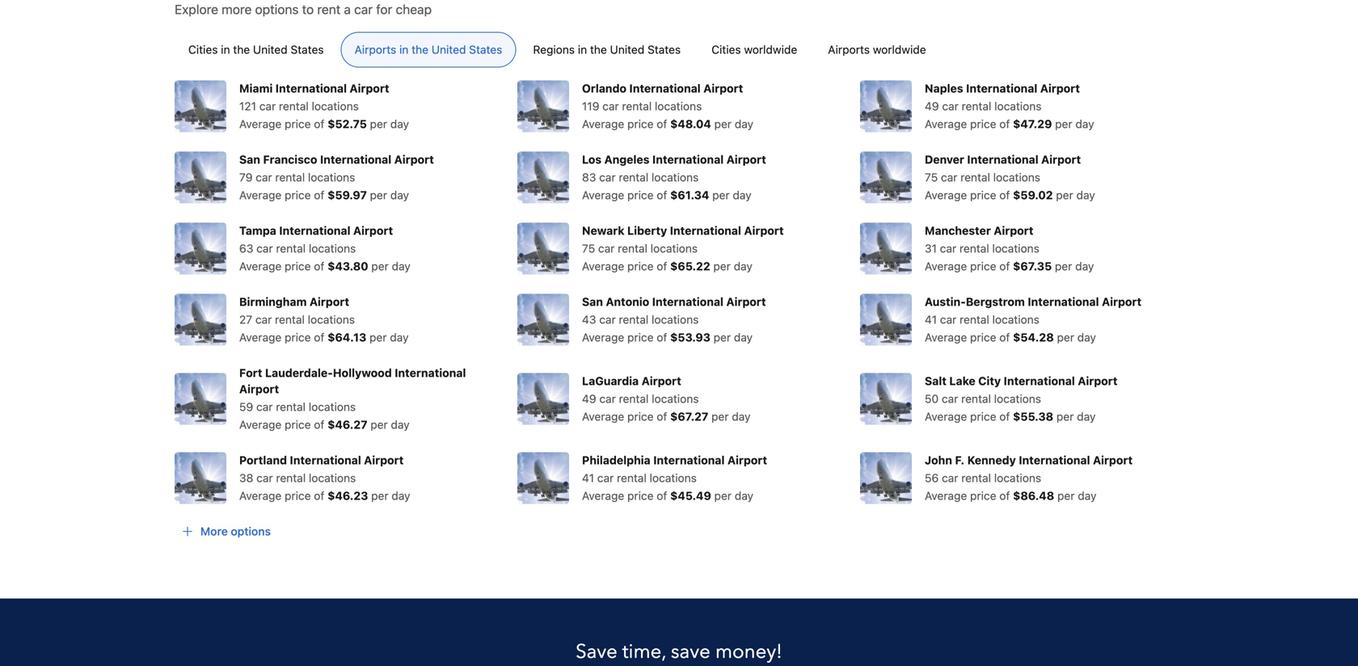 Task type: describe. For each thing, give the bounding box(es) containing it.
average inside the orlando international airport 119 car rental locations average price of $48.04 per day
[[582, 117, 625, 130]]

locations inside the orlando international airport 119 car rental locations average price of $48.04 per day
[[655, 99, 702, 113]]

airports worldwide button
[[815, 32, 940, 67]]

average inside fort lauderdale-hollywood international airport 59 car rental locations average price of $46.27 per day
[[239, 418, 282, 431]]

airport inside philadelphia international airport 41 car rental locations average price of $45.49 per day
[[728, 454, 768, 467]]

newark
[[582, 224, 625, 237]]

los angeles international airport 83 car rental locations average price of $61.34 per day
[[582, 153, 767, 202]]

car inside philadelphia international airport 41 car rental locations average price of $45.49 per day
[[598, 471, 614, 485]]

day inside birmingham airport 27 car rental locations average price of $64.13 per day
[[390, 331, 409, 344]]

car inside miami international airport 121 car rental locations average price of $52.75 per day
[[259, 99, 276, 113]]

$48.04
[[671, 117, 712, 130]]

international inside miami international airport 121 car rental locations average price of $52.75 per day
[[276, 82, 347, 95]]

newark liberty international airport 75 car rental locations average price of $65.22 per day
[[582, 224, 784, 273]]

international inside portland international airport 38 car rental locations average price of $46.23 per day
[[290, 454, 361, 467]]

birmingham
[[239, 295, 307, 308]]

$53.93
[[671, 331, 711, 344]]

cheap car rental at newark liberty international airport – ewr image
[[518, 223, 569, 274]]

car inside the laguardia airport 49 car rental locations average price of $67.27 per day
[[600, 392, 616, 405]]

austin-
[[925, 295, 966, 308]]

airport inside newark liberty international airport 75 car rental locations average price of $65.22 per day
[[744, 224, 784, 237]]

international inside salt lake city international airport 50 car rental locations average price of $55.38 per day
[[1004, 374, 1076, 388]]

fort lauderdale-hollywood international airport 59 car rental locations average price of $46.27 per day
[[239, 366, 466, 431]]

hollywood
[[333, 366, 392, 380]]

cheap car rental at philadelphia international airport – phl image
[[518, 452, 569, 504]]

orlando
[[582, 82, 627, 95]]

per inside the laguardia airport 49 car rental locations average price of $67.27 per day
[[712, 410, 729, 423]]

cities for cities worldwide
[[712, 43, 741, 56]]

car inside manchester airport 31 car rental locations average price of $67.35 per day
[[940, 242, 957, 255]]

119
[[582, 99, 600, 113]]

laguardia
[[582, 374, 639, 388]]

locations inside manchester airport 31 car rental locations average price of $67.35 per day
[[993, 242, 1040, 255]]

antonio
[[606, 295, 650, 308]]

tampa international airport 63 car rental locations average price of $43.80 per day
[[239, 224, 411, 273]]

san for 43
[[582, 295, 603, 308]]

san francisco international airport 79 car rental locations average price of $59.97 per day
[[239, 153, 434, 202]]

38
[[239, 471, 253, 485]]

car inside newark liberty international airport 75 car rental locations average price of $65.22 per day
[[598, 242, 615, 255]]

$59.02
[[1014, 188, 1054, 202]]

orlando international airport 119 car rental locations average price of $48.04 per day
[[582, 82, 754, 130]]

locations inside newark liberty international airport 75 car rental locations average price of $65.22 per day
[[651, 242, 698, 255]]

airports worldwide
[[828, 43, 927, 56]]

lauderdale-
[[265, 366, 333, 380]]

of inside manchester airport 31 car rental locations average price of $67.35 per day
[[1000, 259, 1010, 273]]

43
[[582, 313, 596, 326]]

cheap car rental at laguardia airport – lga image
[[518, 373, 569, 425]]

the for airports
[[412, 43, 429, 56]]

laguardia airport 49 car rental locations average price of $67.27 per day
[[582, 374, 751, 423]]

cheap car rental at austin-bergstrom international airport – aus image
[[861, 294, 912, 346]]

in for airports
[[400, 43, 409, 56]]

rental inside the orlando international airport 119 car rental locations average price of $48.04 per day
[[622, 99, 652, 113]]

philadelphia international airport 41 car rental locations average price of $45.49 per day
[[582, 454, 768, 502]]

day inside john f. kennedy international airport 56 car rental locations average price of $86.48 per day
[[1078, 489, 1097, 502]]

international inside philadelphia international airport 41 car rental locations average price of $45.49 per day
[[654, 454, 725, 467]]

explore
[[175, 1, 218, 17]]

day inside manchester airport 31 car rental locations average price of $67.35 per day
[[1076, 259, 1095, 273]]

$55.38
[[1014, 410, 1054, 423]]

day inside salt lake city international airport 50 car rental locations average price of $55.38 per day
[[1077, 410, 1096, 423]]

price inside the laguardia airport 49 car rental locations average price of $67.27 per day
[[628, 410, 654, 423]]

more options button
[[175, 517, 277, 546]]

price inside miami international airport 121 car rental locations average price of $52.75 per day
[[285, 117, 311, 130]]

portland international airport 38 car rental locations average price of $46.23 per day
[[239, 454, 411, 502]]

50
[[925, 392, 939, 405]]

international inside newark liberty international airport 75 car rental locations average price of $65.22 per day
[[670, 224, 742, 237]]

more options
[[201, 525, 271, 538]]

cheap car rental at san antonio international airport – sat image
[[518, 294, 569, 346]]

lake
[[950, 374, 976, 388]]

naples
[[925, 82, 964, 95]]

united for airports
[[432, 43, 466, 56]]

united for regions
[[610, 43, 645, 56]]

locations inside fort lauderdale-hollywood international airport 59 car rental locations average price of $46.27 per day
[[309, 400, 356, 414]]

regions
[[533, 43, 575, 56]]

miami
[[239, 82, 273, 95]]

more
[[201, 525, 228, 538]]

locations inside miami international airport 121 car rental locations average price of $52.75 per day
[[312, 99, 359, 113]]

salt
[[925, 374, 947, 388]]

27
[[239, 313, 252, 326]]

rental inside los angeles international airport 83 car rental locations average price of $61.34 per day
[[619, 170, 649, 184]]

car inside salt lake city international airport 50 car rental locations average price of $55.38 per day
[[942, 392, 959, 405]]

$67.35
[[1014, 259, 1052, 273]]

day inside tampa international airport 63 car rental locations average price of $43.80 per day
[[392, 259, 411, 273]]

of inside john f. kennedy international airport 56 car rental locations average price of $86.48 per day
[[1000, 489, 1010, 502]]

explore more options to rent a car for cheap
[[175, 1, 432, 17]]

airport inside the laguardia airport 49 car rental locations average price of $67.27 per day
[[642, 374, 682, 388]]

airports in the united states button
[[341, 32, 516, 67]]

day inside portland international airport 38 car rental locations average price of $46.23 per day
[[392, 489, 411, 502]]

philadelphia
[[582, 454, 651, 467]]

john f. kennedy international airport 56 car rental locations average price of $86.48 per day
[[925, 454, 1133, 502]]

a
[[344, 1, 351, 17]]

$45.49
[[671, 489, 712, 502]]

rental inside tampa international airport 63 car rental locations average price of $43.80 per day
[[276, 242, 306, 255]]

cities worldwide button
[[698, 32, 811, 67]]

0 vertical spatial options
[[255, 1, 299, 17]]

price inside "san francisco international airport 79 car rental locations average price of $59.97 per day"
[[285, 188, 311, 202]]

$64.13
[[328, 331, 367, 344]]

locations inside denver international airport 75 car rental locations average price of $59.02 per day
[[994, 170, 1041, 184]]

rental inside portland international airport 38 car rental locations average price of $46.23 per day
[[276, 471, 306, 485]]

average inside portland international airport 38 car rental locations average price of $46.23 per day
[[239, 489, 282, 502]]

denver international airport 75 car rental locations average price of $59.02 per day
[[925, 153, 1096, 202]]

los
[[582, 153, 602, 166]]

airport inside miami international airport 121 car rental locations average price of $52.75 per day
[[350, 82, 390, 95]]

per inside naples international airport 49 car rental locations average price of $47.29 per day
[[1056, 117, 1073, 130]]

price inside tampa international airport 63 car rental locations average price of $43.80 per day
[[285, 259, 311, 273]]

per inside john f. kennedy international airport 56 car rental locations average price of $86.48 per day
[[1058, 489, 1075, 502]]

$43.80
[[328, 259, 368, 273]]

fort
[[239, 366, 262, 380]]

price inside portland international airport 38 car rental locations average price of $46.23 per day
[[285, 489, 311, 502]]

$67.27
[[671, 410, 709, 423]]

cities in the united states button
[[175, 32, 338, 67]]

airport inside the orlando international airport 119 car rental locations average price of $48.04 per day
[[704, 82, 744, 95]]

car right a
[[354, 1, 373, 17]]

rental inside philadelphia international airport 41 car rental locations average price of $45.49 per day
[[617, 471, 647, 485]]

time,
[[623, 639, 666, 665]]

francisco
[[263, 153, 317, 166]]

save time, save money!
[[576, 639, 783, 665]]

international inside john f. kennedy international airport 56 car rental locations average price of $86.48 per day
[[1019, 454, 1091, 467]]

rental inside "san francisco international airport 79 car rental locations average price of $59.97 per day"
[[275, 170, 305, 184]]

$46.27
[[328, 418, 368, 431]]

f.
[[956, 454, 965, 467]]

49 inside naples international airport 49 car rental locations average price of $47.29 per day
[[925, 99, 940, 113]]

average inside denver international airport 75 car rental locations average price of $59.02 per day
[[925, 188, 968, 202]]

tampa
[[239, 224, 276, 237]]

price inside manchester airport 31 car rental locations average price of $67.35 per day
[[971, 259, 997, 273]]

cheap car rental at john f. kennedy international airport – jfk image
[[861, 452, 912, 504]]

average inside san antonio international airport 43 car rental locations average price of $53.93 per day
[[582, 331, 625, 344]]

price inside the orlando international airport 119 car rental locations average price of $48.04 per day
[[628, 117, 654, 130]]

car inside denver international airport 75 car rental locations average price of $59.02 per day
[[941, 170, 958, 184]]

day inside denver international airport 75 car rental locations average price of $59.02 per day
[[1077, 188, 1096, 202]]

75 inside denver international airport 75 car rental locations average price of $59.02 per day
[[925, 170, 938, 184]]

san for 79
[[239, 153, 260, 166]]

manchester airport 31 car rental locations average price of $67.35 per day
[[925, 224, 1095, 273]]

cheap car rental at salt lake city international airport – slc image
[[861, 373, 912, 425]]

for
[[376, 1, 393, 17]]

$65.22
[[671, 259, 711, 273]]

international inside denver international airport 75 car rental locations average price of $59.02 per day
[[968, 153, 1039, 166]]

airport inside john f. kennedy international airport 56 car rental locations average price of $86.48 per day
[[1094, 454, 1133, 467]]

angeles
[[605, 153, 650, 166]]

international inside austin-bergstrom international airport 41 car rental locations average price of $54.28 per day
[[1028, 295, 1100, 308]]

international inside fort lauderdale-hollywood international airport 59 car rental locations average price of $46.27 per day
[[395, 366, 466, 380]]

$47.29
[[1014, 117, 1053, 130]]

cheap car rental at tampa international airport – tpa image
[[175, 223, 226, 274]]

per inside los angeles international airport 83 car rental locations average price of $61.34 per day
[[713, 188, 730, 202]]

airport inside austin-bergstrom international airport 41 car rental locations average price of $54.28 per day
[[1102, 295, 1142, 308]]

per inside denver international airport 75 car rental locations average price of $59.02 per day
[[1057, 188, 1074, 202]]

car inside fort lauderdale-hollywood international airport 59 car rental locations average price of $46.27 per day
[[256, 400, 273, 414]]

tab list containing cities in the united states
[[162, 32, 1197, 68]]

states for airports in the united states
[[469, 43, 503, 56]]

car inside tampa international airport 63 car rental locations average price of $43.80 per day
[[257, 242, 273, 255]]

$86.48
[[1014, 489, 1055, 502]]

airport inside portland international airport 38 car rental locations average price of $46.23 per day
[[364, 454, 404, 467]]

car inside john f. kennedy international airport 56 car rental locations average price of $86.48 per day
[[942, 471, 959, 485]]

per inside portland international airport 38 car rental locations average price of $46.23 per day
[[371, 489, 389, 502]]

rental inside john f. kennedy international airport 56 car rental locations average price of $86.48 per day
[[962, 471, 992, 485]]

money!
[[716, 639, 783, 665]]

of inside san antonio international airport 43 car rental locations average price of $53.93 per day
[[657, 331, 668, 344]]

austin-bergstrom international airport 41 car rental locations average price of $54.28 per day
[[925, 295, 1142, 344]]

day inside los angeles international airport 83 car rental locations average price of $61.34 per day
[[733, 188, 752, 202]]

of inside newark liberty international airport 75 car rental locations average price of $65.22 per day
[[657, 259, 668, 273]]

locations inside tampa international airport 63 car rental locations average price of $43.80 per day
[[309, 242, 356, 255]]

63
[[239, 242, 253, 255]]

locations inside naples international airport 49 car rental locations average price of $47.29 per day
[[995, 99, 1042, 113]]

price inside los angeles international airport 83 car rental locations average price of $61.34 per day
[[628, 188, 654, 202]]

locations inside los angeles international airport 83 car rental locations average price of $61.34 per day
[[652, 170, 699, 184]]

international inside the orlando international airport 119 car rental locations average price of $48.04 per day
[[630, 82, 701, 95]]

cheap car rental at los angeles international airport – lax image
[[518, 151, 569, 203]]

$52.75
[[328, 117, 367, 130]]

59
[[239, 400, 253, 414]]

31
[[925, 242, 937, 255]]

the for cities
[[233, 43, 250, 56]]

locations inside the laguardia airport 49 car rental locations average price of $67.27 per day
[[652, 392, 699, 405]]



Task type: locate. For each thing, give the bounding box(es) containing it.
average inside los angeles international airport 83 car rental locations average price of $61.34 per day
[[582, 188, 625, 202]]

rental down kennedy
[[962, 471, 992, 485]]

rental down denver
[[961, 170, 991, 184]]

car right 79
[[256, 170, 272, 184]]

of inside birmingham airport 27 car rental locations average price of $64.13 per day
[[314, 331, 325, 344]]

airports
[[355, 43, 397, 56], [828, 43, 870, 56]]

price inside naples international airport 49 car rental locations average price of $47.29 per day
[[971, 117, 997, 130]]

salt lake city international airport 50 car rental locations average price of $55.38 per day
[[925, 374, 1118, 423]]

day right $59.97
[[391, 188, 409, 202]]

car down orlando
[[603, 99, 619, 113]]

car right 43
[[600, 313, 616, 326]]

car inside los angeles international airport 83 car rental locations average price of $61.34 per day
[[599, 170, 616, 184]]

the for regions
[[590, 43, 607, 56]]

car down austin-
[[940, 313, 957, 326]]

rental down "bergstrom"
[[960, 313, 990, 326]]

price up liberty
[[628, 188, 654, 202]]

options
[[255, 1, 299, 17], [231, 525, 271, 538]]

of left $47.29 on the right top
[[1000, 117, 1010, 130]]

day inside the laguardia airport 49 car rental locations average price of $67.27 per day
[[732, 410, 751, 423]]

average down denver
[[925, 188, 968, 202]]

1 horizontal spatial 75
[[925, 170, 938, 184]]

day right $48.04
[[735, 117, 754, 130]]

international inside san antonio international airport 43 car rental locations average price of $53.93 per day
[[652, 295, 724, 308]]

per inside san antonio international airport 43 car rental locations average price of $53.93 per day
[[714, 331, 731, 344]]

price down francisco
[[285, 188, 311, 202]]

1 horizontal spatial san
[[582, 295, 603, 308]]

2 horizontal spatial states
[[648, 43, 681, 56]]

day right "$52.75" on the top of page
[[391, 117, 409, 130]]

car right 59
[[256, 400, 273, 414]]

2 airports from the left
[[828, 43, 870, 56]]

75 down denver
[[925, 170, 938, 184]]

of inside philadelphia international airport 41 car rental locations average price of $45.49 per day
[[657, 489, 668, 502]]

of inside tampa international airport 63 car rental locations average price of $43.80 per day
[[314, 259, 325, 273]]

international down $46.27
[[290, 454, 361, 467]]

cities for cities in the united states
[[188, 43, 218, 56]]

price inside san antonio international airport 43 car rental locations average price of $53.93 per day
[[628, 331, 654, 344]]

locations up $48.04
[[655, 99, 702, 113]]

john
[[925, 454, 953, 467]]

1 in from the left
[[221, 43, 230, 56]]

price down laguardia
[[628, 410, 654, 423]]

denver
[[925, 153, 965, 166]]

49 down laguardia
[[582, 392, 597, 405]]

price inside denver international airport 75 car rental locations average price of $59.02 per day
[[971, 188, 997, 202]]

of inside portland international airport 38 car rental locations average price of $46.23 per day
[[314, 489, 325, 502]]

of left $55.38
[[1000, 410, 1010, 423]]

locations up $53.93
[[652, 313, 699, 326]]

rental down the portland
[[276, 471, 306, 485]]

2 states from the left
[[469, 43, 503, 56]]

cheap car rental at denver international airport – den image
[[861, 151, 912, 203]]

per inside miami international airport 121 car rental locations average price of $52.75 per day
[[370, 117, 387, 130]]

3 states from the left
[[648, 43, 681, 56]]

rental down naples
[[962, 99, 992, 113]]

2 horizontal spatial united
[[610, 43, 645, 56]]

rent
[[317, 1, 341, 17]]

states down to at top left
[[291, 43, 324, 56]]

car down denver
[[941, 170, 958, 184]]

rental down "manchester"
[[960, 242, 990, 255]]

day right $47.29 on the right top
[[1076, 117, 1095, 130]]

of left $61.34
[[657, 188, 668, 202]]

liberty
[[628, 224, 667, 237]]

1 horizontal spatial united
[[432, 43, 466, 56]]

of left $46.23
[[314, 489, 325, 502]]

locations up $54.28
[[993, 313, 1040, 326]]

car right 63
[[257, 242, 273, 255]]

rental right 121
[[279, 99, 309, 113]]

per
[[370, 117, 387, 130], [715, 117, 732, 130], [1056, 117, 1073, 130], [370, 188, 387, 202], [713, 188, 730, 202], [1057, 188, 1074, 202], [372, 259, 389, 273], [714, 259, 731, 273], [1055, 259, 1073, 273], [370, 331, 387, 344], [714, 331, 731, 344], [1058, 331, 1075, 344], [712, 410, 729, 423], [1057, 410, 1074, 423], [371, 418, 388, 431], [371, 489, 389, 502], [715, 489, 732, 502], [1058, 489, 1075, 502]]

kennedy
[[968, 454, 1017, 467]]

of
[[314, 117, 325, 130], [657, 117, 668, 130], [1000, 117, 1010, 130], [314, 188, 325, 202], [657, 188, 668, 202], [1000, 188, 1010, 202], [314, 259, 325, 273], [657, 259, 668, 273], [1000, 259, 1010, 273], [314, 331, 325, 344], [657, 331, 668, 344], [1000, 331, 1010, 344], [657, 410, 668, 423], [1000, 410, 1010, 423], [314, 418, 325, 431], [314, 489, 325, 502], [657, 489, 668, 502], [1000, 489, 1010, 502]]

average
[[239, 117, 282, 130], [582, 117, 625, 130], [925, 117, 968, 130], [239, 188, 282, 202], [582, 188, 625, 202], [925, 188, 968, 202], [239, 259, 282, 273], [582, 259, 625, 273], [925, 259, 968, 273], [239, 331, 282, 344], [582, 331, 625, 344], [925, 331, 968, 344], [582, 410, 625, 423], [925, 410, 968, 423], [239, 418, 282, 431], [239, 489, 282, 502], [582, 489, 625, 502], [925, 489, 968, 502]]

average down 43
[[582, 331, 625, 344]]

per right "$52.75" on the top of page
[[370, 117, 387, 130]]

day inside san antonio international airport 43 car rental locations average price of $53.93 per day
[[734, 331, 753, 344]]

rental down tampa
[[276, 242, 306, 255]]

1 vertical spatial san
[[582, 295, 603, 308]]

rental inside manchester airport 31 car rental locations average price of $67.35 per day
[[960, 242, 990, 255]]

3 the from the left
[[590, 43, 607, 56]]

in for cities
[[221, 43, 230, 56]]

price inside fort lauderdale-hollywood international airport 59 car rental locations average price of $46.27 per day
[[285, 418, 311, 431]]

0 vertical spatial 75
[[925, 170, 938, 184]]

regions in the united states
[[533, 43, 681, 56]]

cities worldwide
[[712, 43, 798, 56]]

in down cheap
[[400, 43, 409, 56]]

airport inside birmingham airport 27 car rental locations average price of $64.13 per day
[[310, 295, 349, 308]]

day right '$59.02' on the top right
[[1077, 188, 1096, 202]]

airports down for
[[355, 43, 397, 56]]

75 down newark
[[582, 242, 595, 255]]

international inside naples international airport 49 car rental locations average price of $47.29 per day
[[967, 82, 1038, 95]]

day right $65.22
[[734, 259, 753, 273]]

cheap
[[396, 1, 432, 17]]

of left "$52.75" on the top of page
[[314, 117, 325, 130]]

states
[[291, 43, 324, 56], [469, 43, 503, 56], [648, 43, 681, 56]]

3 in from the left
[[578, 43, 587, 56]]

price up francisco
[[285, 117, 311, 130]]

international down "$52.75" on the top of page
[[320, 153, 392, 166]]

san
[[239, 153, 260, 166], [582, 295, 603, 308]]

airport inside salt lake city international airport 50 car rental locations average price of $55.38 per day
[[1078, 374, 1118, 388]]

1 vertical spatial 41
[[582, 471, 595, 485]]

car down philadelphia
[[598, 471, 614, 485]]

rental inside denver international airport 75 car rental locations average price of $59.02 per day
[[961, 170, 991, 184]]

day inside the orlando international airport 119 car rental locations average price of $48.04 per day
[[735, 117, 754, 130]]

locations up $43.80
[[309, 242, 356, 255]]

car inside naples international airport 49 car rental locations average price of $47.29 per day
[[943, 99, 959, 113]]

locations up $47.29 on the right top
[[995, 99, 1042, 113]]

1 airports from the left
[[355, 43, 397, 56]]

options inside button
[[231, 525, 271, 538]]

average inside "san francisco international airport 79 car rental locations average price of $59.97 per day"
[[239, 188, 282, 202]]

price up "manchester"
[[971, 188, 997, 202]]

0 vertical spatial 49
[[925, 99, 940, 113]]

average inside austin-bergstrom international airport 41 car rental locations average price of $54.28 per day
[[925, 331, 968, 344]]

international up $54.28
[[1028, 295, 1100, 308]]

price left $47.29 on the right top
[[971, 117, 997, 130]]

the inside cities in the united states button
[[233, 43, 250, 56]]

airport
[[350, 82, 390, 95], [704, 82, 744, 95], [1041, 82, 1081, 95], [394, 153, 434, 166], [727, 153, 767, 166], [1042, 153, 1082, 166], [353, 224, 393, 237], [744, 224, 784, 237], [994, 224, 1034, 237], [310, 295, 349, 308], [727, 295, 766, 308], [1102, 295, 1142, 308], [642, 374, 682, 388], [1078, 374, 1118, 388], [239, 382, 279, 396], [364, 454, 404, 467], [728, 454, 768, 467], [1094, 454, 1133, 467]]

to
[[302, 1, 314, 17]]

1 horizontal spatial airports
[[828, 43, 870, 56]]

more
[[222, 1, 252, 17]]

day right $43.80
[[392, 259, 411, 273]]

airports for airports worldwide
[[828, 43, 870, 56]]

rental down lauderdale-
[[276, 400, 306, 414]]

day
[[391, 117, 409, 130], [735, 117, 754, 130], [1076, 117, 1095, 130], [391, 188, 409, 202], [733, 188, 752, 202], [1077, 188, 1096, 202], [392, 259, 411, 273], [734, 259, 753, 273], [1076, 259, 1095, 273], [390, 331, 409, 344], [734, 331, 753, 344], [1078, 331, 1097, 344], [732, 410, 751, 423], [1077, 410, 1096, 423], [391, 418, 410, 431], [392, 489, 411, 502], [735, 489, 754, 502], [1078, 489, 1097, 502]]

day inside fort lauderdale-hollywood international airport 59 car rental locations average price of $46.27 per day
[[391, 418, 410, 431]]

2 worldwide from the left
[[873, 43, 927, 56]]

cheap car rental at orlando international airport – mco image
[[518, 80, 569, 132]]

san up 79
[[239, 153, 260, 166]]

day up hollywood
[[390, 331, 409, 344]]

$61.34
[[671, 188, 710, 202]]

49
[[925, 99, 940, 113], [582, 392, 597, 405]]

per inside manchester airport 31 car rental locations average price of $67.35 per day
[[1055, 259, 1073, 273]]

75
[[925, 170, 938, 184], [582, 242, 595, 255]]

price up angeles
[[628, 117, 654, 130]]

regions in the united states button
[[520, 32, 695, 67]]

average inside tampa international airport 63 car rental locations average price of $43.80 per day
[[239, 259, 282, 273]]

1 cities from the left
[[188, 43, 218, 56]]

2 united from the left
[[432, 43, 466, 56]]

car inside birmingham airport 27 car rental locations average price of $64.13 per day
[[256, 313, 272, 326]]

of inside naples international airport 49 car rental locations average price of $47.29 per day
[[1000, 117, 1010, 130]]

san inside san antonio international airport 43 car rental locations average price of $53.93 per day
[[582, 295, 603, 308]]

locations inside austin-bergstrom international airport 41 car rental locations average price of $54.28 per day
[[993, 313, 1040, 326]]

day inside newark liberty international airport 75 car rental locations average price of $65.22 per day
[[734, 259, 753, 273]]

day right $86.48
[[1078, 489, 1097, 502]]

per inside philadelphia international airport 41 car rental locations average price of $45.49 per day
[[715, 489, 732, 502]]

$54.28
[[1014, 331, 1054, 344]]

worldwide for cities worldwide
[[744, 43, 798, 56]]

day right $67.27 on the bottom of page
[[732, 410, 751, 423]]

of left $54.28
[[1000, 331, 1010, 344]]

per right $45.49
[[715, 489, 732, 502]]

per inside tampa international airport 63 car rental locations average price of $43.80 per day
[[372, 259, 389, 273]]

of left $48.04
[[657, 117, 668, 130]]

41 inside philadelphia international airport 41 car rental locations average price of $45.49 per day
[[582, 471, 595, 485]]

cheap car rental at miami international airport – mia image
[[175, 80, 226, 132]]

international inside los angeles international airport 83 car rental locations average price of $61.34 per day
[[653, 153, 724, 166]]

locations up "$52.75" on the top of page
[[312, 99, 359, 113]]

san antonio international airport 43 car rental locations average price of $53.93 per day
[[582, 295, 766, 344]]

united for cities
[[253, 43, 288, 56]]

83
[[582, 170, 596, 184]]

miami international airport 121 car rental locations average price of $52.75 per day
[[239, 82, 409, 130]]

the down cheap
[[412, 43, 429, 56]]

average inside newark liberty international airport 75 car rental locations average price of $65.22 per day
[[582, 259, 625, 273]]

day inside austin-bergstrom international airport 41 car rental locations average price of $54.28 per day
[[1078, 331, 1097, 344]]

0 horizontal spatial cities
[[188, 43, 218, 56]]

of left $67.27 on the bottom of page
[[657, 410, 668, 423]]

rental inside miami international airport 121 car rental locations average price of $52.75 per day
[[279, 99, 309, 113]]

price inside salt lake city international airport 50 car rental locations average price of $55.38 per day
[[971, 410, 997, 423]]

average down 83
[[582, 188, 625, 202]]

of left $65.22
[[657, 259, 668, 273]]

worldwide for airports worldwide
[[873, 43, 927, 56]]

of inside fort lauderdale-hollywood international airport 59 car rental locations average price of $46.27 per day
[[314, 418, 325, 431]]

cheap car rental at birmingham airport – bhx image
[[175, 294, 226, 346]]

san inside "san francisco international airport 79 car rental locations average price of $59.97 per day"
[[239, 153, 260, 166]]

worldwide
[[744, 43, 798, 56], [873, 43, 927, 56]]

naples international airport 49 car rental locations average price of $47.29 per day
[[925, 82, 1095, 130]]

tab list
[[162, 32, 1197, 68]]

states left regions at the top left of page
[[469, 43, 503, 56]]

1 horizontal spatial the
[[412, 43, 429, 56]]

average inside manchester airport 31 car rental locations average price of $67.35 per day
[[925, 259, 968, 273]]

0 horizontal spatial in
[[221, 43, 230, 56]]

cheap car rental at naples international airport – nap image
[[861, 80, 912, 132]]

cheap car rental at portland international airport – pdx image
[[175, 452, 226, 504]]

2 horizontal spatial in
[[578, 43, 587, 56]]

car down the portland
[[257, 471, 273, 485]]

per inside newark liberty international airport 75 car rental locations average price of $65.22 per day
[[714, 259, 731, 273]]

locations up $45.49
[[650, 471, 697, 485]]

price inside birmingham airport 27 car rental locations average price of $64.13 per day
[[285, 331, 311, 344]]

1 horizontal spatial in
[[400, 43, 409, 56]]

rental inside salt lake city international airport 50 car rental locations average price of $55.38 per day
[[962, 392, 992, 405]]

79
[[239, 170, 253, 184]]

1 vertical spatial 75
[[582, 242, 595, 255]]

2 the from the left
[[412, 43, 429, 56]]

portland
[[239, 454, 287, 467]]

international up $86.48
[[1019, 454, 1091, 467]]

united
[[253, 43, 288, 56], [432, 43, 466, 56], [610, 43, 645, 56]]

locations up $46.27
[[309, 400, 356, 414]]

1 horizontal spatial 49
[[925, 99, 940, 113]]

0 horizontal spatial united
[[253, 43, 288, 56]]

locations up '$59.02' on the top right
[[994, 170, 1041, 184]]

options left to at top left
[[255, 1, 299, 17]]

1 united from the left
[[253, 43, 288, 56]]

cities in the united states
[[188, 43, 324, 56]]

per right $55.38
[[1057, 410, 1074, 423]]

in
[[221, 43, 230, 56], [400, 43, 409, 56], [578, 43, 587, 56]]

of inside the laguardia airport 49 car rental locations average price of $67.27 per day
[[657, 410, 668, 423]]

locations up $64.13
[[308, 313, 355, 326]]

price down the portland
[[285, 489, 311, 502]]

states for regions in the united states
[[648, 43, 681, 56]]

manchester
[[925, 224, 991, 237]]

save
[[576, 639, 618, 665]]

rental inside the laguardia airport 49 car rental locations average price of $67.27 per day
[[619, 392, 649, 405]]

1 worldwide from the left
[[744, 43, 798, 56]]

airport inside manchester airport 31 car rental locations average price of $67.35 per day
[[994, 224, 1034, 237]]

average down 50
[[925, 410, 968, 423]]

average down 121
[[239, 117, 282, 130]]

locations inside salt lake city international airport 50 car rental locations average price of $55.38 per day
[[995, 392, 1042, 405]]

bergstrom
[[966, 295, 1025, 308]]

0 horizontal spatial the
[[233, 43, 250, 56]]

united up the "miami"
[[253, 43, 288, 56]]

average down austin-
[[925, 331, 968, 344]]

121
[[239, 99, 256, 113]]

price
[[285, 117, 311, 130], [628, 117, 654, 130], [971, 117, 997, 130], [285, 188, 311, 202], [628, 188, 654, 202], [971, 188, 997, 202], [285, 259, 311, 273], [628, 259, 654, 273], [971, 259, 997, 273], [285, 331, 311, 344], [628, 331, 654, 344], [971, 331, 997, 344], [628, 410, 654, 423], [971, 410, 997, 423], [285, 418, 311, 431], [285, 489, 311, 502], [628, 489, 654, 502], [971, 489, 997, 502]]

price inside john f. kennedy international airport 56 car rental locations average price of $86.48 per day
[[971, 489, 997, 502]]

international up "$52.75" on the top of page
[[276, 82, 347, 95]]

city
[[979, 374, 1001, 388]]

of left $45.49
[[657, 489, 668, 502]]

2 horizontal spatial the
[[590, 43, 607, 56]]

airport inside "san francisco international airport 79 car rental locations average price of $59.97 per day"
[[394, 153, 434, 166]]

2 cities from the left
[[712, 43, 741, 56]]

per right $48.04
[[715, 117, 732, 130]]

rental down laguardia
[[619, 392, 649, 405]]

0 horizontal spatial worldwide
[[744, 43, 798, 56]]

car inside san antonio international airport 43 car rental locations average price of $53.93 per day
[[600, 313, 616, 326]]

per inside austin-bergstrom international airport 41 car rental locations average price of $54.28 per day
[[1058, 331, 1075, 344]]

1 horizontal spatial cities
[[712, 43, 741, 56]]

average down the 38
[[239, 489, 282, 502]]

international
[[276, 82, 347, 95], [630, 82, 701, 95], [967, 82, 1038, 95], [320, 153, 392, 166], [653, 153, 724, 166], [968, 153, 1039, 166], [279, 224, 351, 237], [670, 224, 742, 237], [652, 295, 724, 308], [1028, 295, 1100, 308], [395, 366, 466, 380], [1004, 374, 1076, 388], [290, 454, 361, 467], [654, 454, 725, 467], [1019, 454, 1091, 467]]

save
[[671, 639, 711, 665]]

0 horizontal spatial airports
[[355, 43, 397, 56]]

price up birmingham
[[285, 259, 311, 273]]

locations inside san antonio international airport 43 car rental locations average price of $53.93 per day
[[652, 313, 699, 326]]

1 horizontal spatial states
[[469, 43, 503, 56]]

san up 43
[[582, 295, 603, 308]]

0 horizontal spatial san
[[239, 153, 260, 166]]

birmingham airport 27 car rental locations average price of $64.13 per day
[[239, 295, 409, 344]]

day right $45.49
[[735, 489, 754, 502]]

per right $46.27
[[371, 418, 388, 431]]

car right 27
[[256, 313, 272, 326]]

car
[[354, 1, 373, 17], [259, 99, 276, 113], [603, 99, 619, 113], [943, 99, 959, 113], [256, 170, 272, 184], [599, 170, 616, 184], [941, 170, 958, 184], [257, 242, 273, 255], [598, 242, 615, 255], [940, 242, 957, 255], [256, 313, 272, 326], [600, 313, 616, 326], [940, 313, 957, 326], [600, 392, 616, 405], [942, 392, 959, 405], [256, 400, 273, 414], [257, 471, 273, 485], [598, 471, 614, 485], [942, 471, 959, 485]]

cheap car rental at san francisco international airport – sfo image
[[175, 151, 226, 203]]

$46.23
[[328, 489, 368, 502]]

2 in from the left
[[400, 43, 409, 56]]

airports for airports in the united states
[[355, 43, 397, 56]]

$59.97
[[328, 188, 367, 202]]

average down philadelphia
[[582, 489, 625, 502]]

airports up cheap car rental at naples international airport – nap image
[[828, 43, 870, 56]]

1 states from the left
[[291, 43, 324, 56]]

1 horizontal spatial 41
[[925, 313, 937, 326]]

cheap car rental at manchester airport – man image
[[861, 223, 912, 274]]

airports in the united states
[[355, 43, 503, 56]]

in down more
[[221, 43, 230, 56]]

international up $55.38
[[1004, 374, 1076, 388]]

of inside "san francisco international airport 79 car rental locations average price of $59.97 per day"
[[314, 188, 325, 202]]

56
[[925, 471, 939, 485]]

states for cities in the united states
[[291, 43, 324, 56]]

the
[[233, 43, 250, 56], [412, 43, 429, 56], [590, 43, 607, 56]]

0 horizontal spatial states
[[291, 43, 324, 56]]

average inside miami international airport 121 car rental locations average price of $52.75 per day
[[239, 117, 282, 130]]

41 down austin-
[[925, 313, 937, 326]]

1 vertical spatial options
[[231, 525, 271, 538]]

0 vertical spatial san
[[239, 153, 260, 166]]

airport inside denver international airport 75 car rental locations average price of $59.02 per day
[[1042, 153, 1082, 166]]

average down 27
[[239, 331, 282, 344]]

day right $55.38
[[1077, 410, 1096, 423]]

car inside portland international airport 38 car rental locations average price of $46.23 per day
[[257, 471, 273, 485]]

1 horizontal spatial worldwide
[[873, 43, 927, 56]]

0 horizontal spatial 49
[[582, 392, 597, 405]]

1 vertical spatial 49
[[582, 392, 597, 405]]

0 horizontal spatial 41
[[582, 471, 595, 485]]

locations inside portland international airport 38 car rental locations average price of $46.23 per day
[[309, 471, 356, 485]]

1 the from the left
[[233, 43, 250, 56]]

car inside the orlando international airport 119 car rental locations average price of $48.04 per day
[[603, 99, 619, 113]]

airport inside san antonio international airport 43 car rental locations average price of $53.93 per day
[[727, 295, 766, 308]]

car right 50
[[942, 392, 959, 405]]

international up $65.22
[[670, 224, 742, 237]]

41
[[925, 313, 937, 326], [582, 471, 595, 485]]

cheap car rental at fort lauderdale-hollywood international airport – fll image
[[175, 373, 226, 425]]

day right $53.93
[[734, 331, 753, 344]]

0 horizontal spatial 75
[[582, 242, 595, 255]]

price inside philadelphia international airport 41 car rental locations average price of $45.49 per day
[[628, 489, 654, 502]]

per right '$59.02' on the top right
[[1057, 188, 1074, 202]]

airport inside tampa international airport 63 car rental locations average price of $43.80 per day
[[353, 224, 393, 237]]

car inside austin-bergstrom international airport 41 car rental locations average price of $54.28 per day
[[940, 313, 957, 326]]

of inside salt lake city international airport 50 car rental locations average price of $55.38 per day
[[1000, 410, 1010, 423]]

average inside salt lake city international airport 50 car rental locations average price of $55.38 per day
[[925, 410, 968, 423]]

day inside naples international airport 49 car rental locations average price of $47.29 per day
[[1076, 117, 1095, 130]]

3 united from the left
[[610, 43, 645, 56]]

in for regions
[[578, 43, 587, 56]]

0 vertical spatial 41
[[925, 313, 937, 326]]



Task type: vqa. For each thing, say whether or not it's contained in the screenshot.


